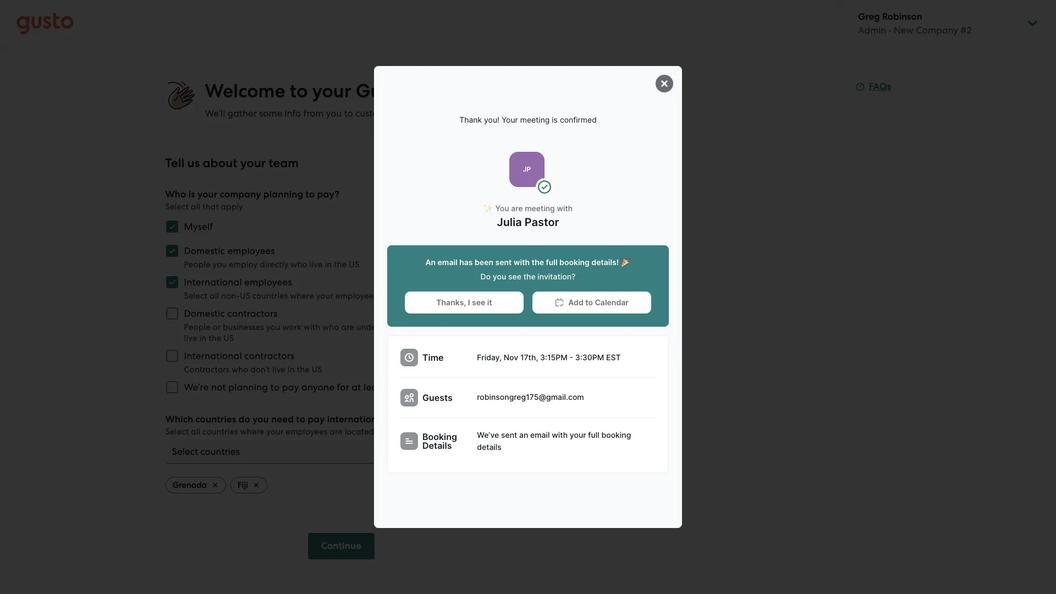 Task type: locate. For each thing, give the bounding box(es) containing it.
International contractors checkbox
[[160, 344, 184, 368]]

apply
[[221, 202, 243, 212]]

countries down people you employ directly who live in the us
[[253, 291, 288, 301]]

planning down team
[[264, 189, 303, 200]]

2 horizontal spatial the
[[334, 260, 347, 270]]

who
[[291, 260, 307, 270], [323, 323, 339, 332], [500, 323, 516, 332], [232, 365, 248, 375]]

gather
[[228, 108, 257, 119]]

in up we're not planning to pay anyone for at least 3 months
[[288, 365, 295, 375]]

to inside who is your company planning to pay? select all that apply
[[306, 189, 315, 200]]

2 vertical spatial all
[[191, 427, 201, 437]]

continue button
[[308, 533, 375, 560]]

to left customize
[[344, 108, 353, 119]]

for left the at
[[337, 382, 349, 393]]

faqs button
[[856, 80, 892, 94]]

countries down not
[[203, 427, 238, 437]]

1 horizontal spatial pay
[[308, 414, 325, 425]]

international
[[327, 414, 386, 425]]

planning
[[264, 189, 303, 200], [228, 382, 268, 393]]

International employees checkbox
[[160, 270, 184, 294]]

1 domestic from the top
[[184, 245, 225, 256]]

2 international from the top
[[184, 351, 242, 362]]

us
[[187, 156, 200, 171]]

are down international
[[330, 427, 343, 437]]

people inside people or businesses you work with who are under contract for a specific project, who live in the us
[[184, 323, 211, 332]]

0 horizontal spatial where
[[240, 427, 264, 437]]

0 vertical spatial are
[[380, 291, 393, 301]]

people or businesses you work with who are under contract for a specific project, who live in the us
[[184, 323, 516, 343]]

1 horizontal spatial where
[[290, 291, 314, 301]]

in up contractors
[[199, 334, 207, 343]]

who right directly
[[291, 260, 307, 270]]

international for international employees
[[184, 277, 242, 288]]

0 vertical spatial contractors
[[228, 308, 278, 319]]

2 domestic from the top
[[184, 308, 225, 319]]

are left located
[[380, 291, 393, 301]]

select
[[165, 202, 189, 212], [184, 291, 208, 301], [165, 427, 189, 437]]

the up we're not planning to pay anyone for at least 3 months
[[297, 365, 310, 375]]

pay
[[282, 382, 299, 393], [308, 414, 325, 425]]

project,
[[468, 323, 498, 332]]

live
[[310, 260, 323, 270], [184, 334, 197, 343], [272, 365, 286, 375]]

we're not planning to pay anyone for at least 3 months
[[184, 382, 428, 393]]

1 vertical spatial are
[[341, 323, 354, 332]]

who right project, on the bottom
[[500, 323, 516, 332]]

for
[[416, 323, 427, 332], [337, 382, 349, 393]]

1 vertical spatial planning
[[228, 382, 268, 393]]

contractors for international contractors
[[245, 351, 295, 362]]

all inside who is your company planning to pay? select all that apply
[[191, 202, 201, 212]]

domestic up the or
[[184, 308, 225, 319]]

2 vertical spatial in
[[288, 365, 295, 375]]

all down is
[[191, 202, 201, 212]]

us
[[349, 260, 360, 270], [240, 291, 250, 301], [224, 334, 234, 343], [312, 365, 322, 375]]

countries left the do
[[196, 414, 236, 425]]

Domestic employees checkbox
[[160, 239, 184, 263]]

0 vertical spatial international
[[184, 277, 242, 288]]

to inside the which countries do you need to pay international employees in? select all countries where your employees are located.
[[296, 414, 305, 425]]

pay left "anyone"
[[282, 382, 299, 393]]

1 vertical spatial international
[[184, 351, 242, 362]]

grenada
[[173, 480, 207, 490]]

where inside the which countries do you need to pay international employees in? select all countries where your employees are located.
[[240, 427, 264, 437]]

to
[[290, 80, 308, 102], [344, 108, 353, 119], [306, 189, 315, 200], [271, 382, 280, 393], [296, 414, 305, 425]]

2 horizontal spatial live
[[310, 260, 323, 270]]

where up with
[[290, 291, 314, 301]]

in?
[[438, 414, 451, 425]]

pay inside the which countries do you need to pay international employees in? select all countries where your employees are located.
[[308, 414, 325, 425]]

company
[[220, 189, 261, 200]]

live right don't
[[272, 365, 286, 375]]

where down the do
[[240, 427, 264, 437]]

0 vertical spatial the
[[334, 260, 347, 270]]

located
[[395, 291, 424, 301]]

select up domestic contractors option
[[184, 291, 208, 301]]

contractors up don't
[[245, 351, 295, 362]]

your up that
[[198, 189, 218, 200]]

all
[[191, 202, 201, 212], [210, 291, 219, 301], [191, 427, 201, 437]]

1 vertical spatial domestic
[[184, 308, 225, 319]]

are
[[380, 291, 393, 301], [341, 323, 354, 332], [330, 427, 343, 437]]

contractors up businesses
[[228, 308, 278, 319]]

0 horizontal spatial the
[[209, 334, 221, 343]]

1 vertical spatial all
[[210, 291, 219, 301]]

months
[[395, 382, 428, 393]]

pay down "anyone"
[[308, 414, 325, 425]]

1 international from the top
[[184, 277, 242, 288]]

international up 'non-'
[[184, 277, 242, 288]]

you inside the welcome to your gusto account we'll gather some info from you to customize your setup experience.
[[326, 108, 342, 119]]

live up international contractors option
[[184, 334, 197, 343]]

people left the or
[[184, 323, 211, 332]]

1 horizontal spatial for
[[416, 323, 427, 332]]

the
[[334, 260, 347, 270], [209, 334, 221, 343], [297, 365, 310, 375]]

all down which
[[191, 427, 201, 437]]

domestic down myself
[[184, 245, 225, 256]]

your left setup
[[401, 108, 420, 119]]

employees
[[228, 245, 275, 256], [245, 277, 292, 288], [336, 291, 378, 301], [388, 414, 436, 425], [286, 427, 328, 437]]

account menu element
[[844, 0, 1040, 47]]

2 vertical spatial live
[[272, 365, 286, 375]]

are inside people or businesses you work with who are under contract for a specific project, who live in the us
[[341, 323, 354, 332]]

is
[[189, 189, 195, 200]]

the down the or
[[209, 334, 221, 343]]

people for domestic contractors
[[184, 323, 211, 332]]

the up select all non-us countries where your employees are located
[[334, 260, 347, 270]]

1 vertical spatial where
[[240, 427, 264, 437]]

home image
[[17, 12, 74, 34]]

where
[[290, 291, 314, 301], [240, 427, 264, 437]]

anyone
[[302, 382, 335, 393]]

contractors who don't live in the us
[[184, 365, 322, 375]]

fiji
[[238, 480, 248, 490]]

setup
[[422, 108, 446, 119]]

1 vertical spatial the
[[209, 334, 221, 343]]

planning down the contractors who don't live in the us
[[228, 382, 268, 393]]

2 vertical spatial select
[[165, 427, 189, 437]]

international
[[184, 277, 242, 288], [184, 351, 242, 362]]

that
[[203, 202, 219, 212]]

international contractors
[[184, 351, 295, 362]]

select all non-us countries where your employees are located
[[184, 291, 424, 301]]

countries
[[253, 291, 288, 301], [196, 414, 236, 425], [203, 427, 238, 437]]

from
[[304, 108, 324, 119]]

specific
[[437, 323, 466, 332]]

in up select all non-us countries where your employees are located
[[325, 260, 332, 270]]

in
[[325, 260, 332, 270], [199, 334, 207, 343], [288, 365, 295, 375]]

1 vertical spatial people
[[184, 323, 211, 332]]

1 vertical spatial in
[[199, 334, 207, 343]]

2 people from the top
[[184, 323, 211, 332]]

contractors
[[228, 308, 278, 319], [245, 351, 295, 362]]

1 horizontal spatial the
[[297, 365, 310, 375]]

domestic employees
[[184, 245, 275, 256]]

don't
[[251, 365, 270, 375]]

1 horizontal spatial live
[[272, 365, 286, 375]]

about
[[203, 156, 237, 171]]

1 vertical spatial live
[[184, 334, 197, 343]]

all left 'non-'
[[210, 291, 219, 301]]

1 people from the top
[[184, 260, 211, 270]]

with
[[304, 323, 321, 332]]

account
[[412, 80, 481, 102]]

people
[[184, 260, 211, 270], [184, 323, 211, 332]]

0 vertical spatial pay
[[282, 382, 299, 393]]

international up contractors
[[184, 351, 242, 362]]

you right the do
[[253, 414, 269, 425]]

customize
[[356, 108, 399, 119]]

0 vertical spatial where
[[290, 291, 314, 301]]

least
[[364, 382, 385, 393]]

you
[[326, 108, 342, 119], [213, 260, 227, 270], [266, 323, 281, 332], [253, 414, 269, 425]]

0 vertical spatial people
[[184, 260, 211, 270]]

0 vertical spatial select
[[165, 202, 189, 212]]

contract
[[382, 323, 414, 332]]

people you employ directly who live in the us
[[184, 260, 360, 270]]

Domestic contractors checkbox
[[160, 302, 184, 326]]

0 horizontal spatial in
[[199, 334, 207, 343]]

your
[[312, 80, 351, 102], [401, 108, 420, 119], [240, 156, 266, 171], [198, 189, 218, 200], [316, 291, 334, 301], [267, 427, 284, 437]]

are left under
[[341, 323, 354, 332]]

2 horizontal spatial in
[[325, 260, 332, 270]]

for inside people or businesses you work with who are under contract for a specific project, who live in the us
[[416, 323, 427, 332]]

grenada link
[[165, 477, 226, 494]]

people up 'international employees' option
[[184, 260, 211, 270]]

you right from
[[326, 108, 342, 119]]

who right with
[[323, 323, 339, 332]]

you left the work
[[266, 323, 281, 332]]

located.
[[345, 427, 377, 437]]

0 vertical spatial planning
[[264, 189, 303, 200]]

employ
[[229, 260, 258, 270]]

we're
[[184, 382, 209, 393]]

team
[[269, 156, 299, 171]]

to right need
[[296, 414, 305, 425]]

1 vertical spatial contractors
[[245, 351, 295, 362]]

0 vertical spatial all
[[191, 202, 201, 212]]

0 vertical spatial for
[[416, 323, 427, 332]]

for left "a" at the bottom left
[[416, 323, 427, 332]]

us inside people or businesses you work with who are under contract for a specific project, who live in the us
[[224, 334, 234, 343]]

your down need
[[267, 427, 284, 437]]

0 horizontal spatial live
[[184, 334, 197, 343]]

select down which
[[165, 427, 189, 437]]

your up from
[[312, 80, 351, 102]]

to left pay?
[[306, 189, 315, 200]]

domestic
[[184, 245, 225, 256], [184, 308, 225, 319]]

you inside people or businesses you work with who are under contract for a specific project, who live in the us
[[266, 323, 281, 332]]

live up select all non-us countries where your employees are located
[[310, 260, 323, 270]]

2 vertical spatial are
[[330, 427, 343, 437]]

select down who
[[165, 202, 189, 212]]

0 vertical spatial domestic
[[184, 245, 225, 256]]

1 vertical spatial for
[[337, 382, 349, 393]]

1 vertical spatial pay
[[308, 414, 325, 425]]



Task type: describe. For each thing, give the bounding box(es) containing it.
gusto
[[356, 80, 408, 102]]

contractors for domestic contractors
[[228, 308, 278, 319]]

people for domestic employees
[[184, 260, 211, 270]]

not
[[211, 382, 226, 393]]

need
[[271, 414, 294, 425]]

to down the contractors who don't live in the us
[[271, 382, 280, 393]]

to up info
[[290, 80, 308, 102]]

a
[[429, 323, 435, 332]]

0 horizontal spatial pay
[[282, 382, 299, 393]]

non-
[[221, 291, 240, 301]]

fiji link
[[231, 477, 268, 494]]

0 horizontal spatial for
[[337, 382, 349, 393]]

0 vertical spatial countries
[[253, 291, 288, 301]]

select inside who is your company planning to pay? select all that apply
[[165, 202, 189, 212]]

employees down people you employ directly who live in the us
[[245, 277, 292, 288]]

myself
[[184, 221, 213, 232]]

who down international contractors
[[232, 365, 248, 375]]

who is your company planning to pay? select all that apply
[[165, 189, 340, 212]]

continue
[[321, 540, 362, 552]]

at
[[352, 382, 361, 393]]

domestic contractors
[[184, 308, 278, 319]]

0 vertical spatial live
[[310, 260, 323, 270]]

international employees
[[184, 277, 292, 288]]

planning inside who is your company planning to pay? select all that apply
[[264, 189, 303, 200]]

or
[[213, 323, 221, 332]]

international for international contractors
[[184, 351, 242, 362]]

under
[[357, 323, 380, 332]]

you inside the which countries do you need to pay international employees in? select all countries where your employees are located.
[[253, 414, 269, 425]]

pay?
[[317, 189, 340, 200]]

do
[[239, 414, 250, 425]]

Myself checkbox
[[160, 215, 184, 239]]

employees up under
[[336, 291, 378, 301]]

which countries do you need to pay international employees in? select all countries where your employees are located.
[[165, 414, 451, 437]]

2 vertical spatial the
[[297, 365, 310, 375]]

work
[[283, 323, 302, 332]]

We're not planning to pay anyone for at least 3 months checkbox
[[160, 375, 184, 400]]

your up with
[[316, 291, 334, 301]]

your left team
[[240, 156, 266, 171]]

faqs
[[869, 81, 892, 92]]

who
[[165, 189, 186, 200]]

welcome
[[205, 80, 285, 102]]

tell us about your team
[[165, 156, 299, 171]]

2 vertical spatial countries
[[203, 427, 238, 437]]

tell
[[165, 156, 184, 171]]

employees down months
[[388, 414, 436, 425]]

domestic for domestic contractors
[[184, 308, 225, 319]]

directly
[[260, 260, 289, 270]]

live inside people or businesses you work with who are under contract for a specific project, who live in the us
[[184, 334, 197, 343]]

1 vertical spatial select
[[184, 291, 208, 301]]

3
[[388, 382, 393, 393]]

you down domestic employees
[[213, 260, 227, 270]]

employees up employ
[[228, 245, 275, 256]]

employees down need
[[286, 427, 328, 437]]

0 vertical spatial in
[[325, 260, 332, 270]]

we'll
[[205, 108, 225, 119]]

domestic for domestic employees
[[184, 245, 225, 256]]

are inside the which countries do you need to pay international employees in? select all countries where your employees are located.
[[330, 427, 343, 437]]

in inside people or businesses you work with who are under contract for a specific project, who live in the us
[[199, 334, 207, 343]]

all inside the which countries do you need to pay international employees in? select all countries where your employees are located.
[[191, 427, 201, 437]]

your inside who is your company planning to pay? select all that apply
[[198, 189, 218, 200]]

your inside the which countries do you need to pay international employees in? select all countries where your employees are located.
[[267, 427, 284, 437]]

contractors
[[184, 365, 230, 375]]

select inside the which countries do you need to pay international employees in? select all countries where your employees are located.
[[165, 427, 189, 437]]

businesses
[[223, 323, 264, 332]]

some
[[259, 108, 282, 119]]

welcome to your gusto account we'll gather some info from you to customize your setup experience.
[[205, 80, 499, 119]]

which
[[165, 414, 193, 425]]

1 vertical spatial countries
[[196, 414, 236, 425]]

info
[[285, 108, 301, 119]]

1 horizontal spatial in
[[288, 365, 295, 375]]

experience.
[[449, 108, 499, 119]]

the inside people or businesses you work with who are under contract for a specific project, who live in the us
[[209, 334, 221, 343]]



Task type: vqa. For each thing, say whether or not it's contained in the screenshot.
top Help
no



